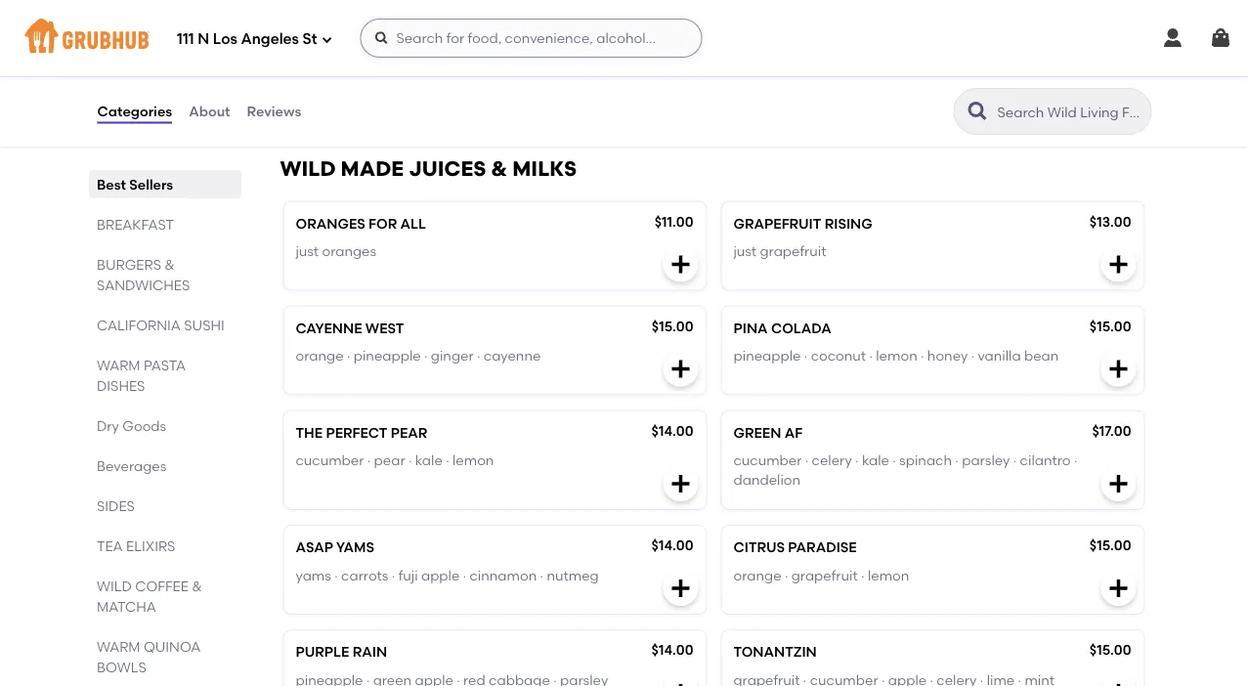 Task type: vqa. For each thing, say whether or not it's contained in the screenshot.
CATEGORIES at the top left
yes



Task type: describe. For each thing, give the bounding box(es) containing it.
purple rain
[[296, 645, 387, 661]]

svg image for cayenne west
[[669, 358, 693, 381]]

oranges
[[296, 216, 366, 232]]

asap yams
[[296, 540, 375, 557]]

wild coffee & matcha
[[96, 578, 202, 615]]

warm pasta dishes tab
[[96, 355, 233, 396]]

categories
[[97, 103, 172, 120]]

$19.50 button
[[284, 0, 707, 116]]

best sellers tab
[[96, 174, 233, 195]]

celery
[[812, 452, 853, 469]]

svg image for green af
[[1108, 473, 1131, 497]]

cucumber · celery · kale · spinach ·  parsley · cilantro · dandelion
[[734, 452, 1078, 489]]

svg image for oranges for all
[[669, 253, 693, 277]]

cilantro
[[1021, 452, 1071, 469]]

orange for orange · pineapple · ginger · cayenne
[[296, 348, 344, 364]]

citrus paradise
[[734, 540, 857, 557]]

best sellers
[[96, 176, 173, 193]]

wild for wild coffee & matcha
[[96, 578, 131, 595]]

wild for wild made juices & milks
[[280, 156, 336, 181]]

rising
[[825, 216, 873, 232]]

af
[[785, 425, 803, 441]]

vanilla
[[978, 348, 1022, 364]]

goods
[[122, 418, 166, 434]]

orange · grapefruit · lemon
[[734, 568, 910, 584]]

pina colada
[[734, 320, 832, 337]]

pear
[[374, 452, 405, 469]]

purple
[[296, 645, 349, 661]]

pasta
[[143, 357, 185, 374]]

yams
[[296, 568, 331, 584]]

paradise
[[789, 540, 857, 557]]

st
[[303, 30, 317, 48]]

kale for celery
[[863, 452, 890, 469]]

matcha
[[96, 599, 156, 615]]

orange for orange · grapefruit · lemon
[[734, 568, 782, 584]]

$15.00 for pineapple · coconut · lemon · honey · vanilla bean
[[1090, 318, 1132, 335]]

miso image
[[560, 0, 707, 116]]

svg image for tonantzin
[[1108, 682, 1131, 687]]

elixirs
[[126, 538, 175, 555]]

1 pineapple from the left
[[354, 348, 421, 364]]

lemon for citrus paradise
[[868, 568, 910, 584]]

california
[[96, 317, 180, 334]]

kale for pear
[[415, 452, 443, 469]]

111
[[177, 30, 194, 48]]

california sushi
[[96, 317, 224, 334]]

$15.00 for orange · pineapple · ginger · cayenne
[[652, 318, 694, 335]]

nutmeg
[[547, 568, 599, 584]]

dry goods tab
[[96, 416, 233, 436]]

burgers & sandwiches
[[96, 256, 190, 293]]

tea elixirs
[[96, 538, 175, 555]]

bean
[[1025, 348, 1060, 364]]

citrus
[[734, 540, 785, 557]]

Search for food, convenience, alcohol... search field
[[360, 19, 703, 58]]

warm quinoa bowls
[[96, 639, 200, 676]]

just grapefruit
[[734, 243, 827, 260]]

made
[[341, 156, 404, 181]]

just oranges
[[296, 243, 377, 260]]

parsley
[[963, 452, 1011, 469]]

tea
[[96, 538, 122, 555]]

pineapple · coconut · lemon · honey · vanilla bean
[[734, 348, 1060, 364]]

warm pasta dishes
[[96, 357, 185, 394]]

oranges
[[322, 243, 377, 260]]

$15.00 for orange · grapefruit · lemon
[[1090, 538, 1132, 555]]

cayenne
[[484, 348, 541, 364]]

burgers
[[96, 256, 161, 273]]

cucumber · pear · kale · lemon
[[296, 452, 494, 469]]

warm quinoa bowls tab
[[96, 637, 233, 678]]

cucumber for the
[[296, 452, 364, 469]]

n
[[198, 30, 209, 48]]

& inside 'wild coffee & matcha'
[[191, 578, 202, 595]]

perfect
[[326, 425, 388, 441]]

pear
[[391, 425, 428, 441]]

grapefruit rising
[[734, 216, 873, 232]]

& inside burgers & sandwiches
[[164, 256, 174, 273]]



Task type: locate. For each thing, give the bounding box(es) containing it.
sides
[[96, 498, 134, 514]]

0 vertical spatial &
[[492, 156, 508, 181]]

just for just grapefruit
[[734, 243, 757, 260]]

just
[[296, 243, 319, 260], [734, 243, 757, 260]]

0 vertical spatial $14.00
[[652, 423, 694, 439]]

cucumber inside cucumber · celery · kale · spinach ·  parsley · cilantro · dandelion
[[734, 452, 802, 469]]

cucumber for green
[[734, 452, 802, 469]]

kale inside cucumber · celery · kale · spinach ·  parsley · cilantro · dandelion
[[863, 452, 890, 469]]

& left the milks
[[492, 156, 508, 181]]

yams
[[336, 540, 375, 557]]

wild up the matcha on the left of page
[[96, 578, 131, 595]]

1 horizontal spatial orange
[[734, 568, 782, 584]]

tonantzin
[[734, 645, 817, 661]]

lemon for pina colada
[[877, 348, 918, 364]]

lemon
[[877, 348, 918, 364], [453, 452, 494, 469], [868, 568, 910, 584]]

1 horizontal spatial kale
[[863, 452, 890, 469]]

$19.50
[[654, 2, 695, 19]]

1 warm from the top
[[96, 357, 140, 374]]

for
[[369, 216, 397, 232]]

kale down "pear"
[[415, 452, 443, 469]]

breakfast
[[96, 216, 174, 233]]

1 $14.00 from the top
[[652, 423, 694, 439]]

2 vertical spatial $14.00
[[652, 643, 694, 659]]

beverages tab
[[96, 456, 233, 476]]

1 horizontal spatial wild
[[280, 156, 336, 181]]

main navigation navigation
[[0, 0, 1249, 76]]

apple
[[421, 568, 460, 584]]

svg image
[[1162, 26, 1185, 50], [321, 34, 333, 45], [669, 79, 693, 103], [1108, 253, 1131, 277], [1108, 358, 1131, 381], [669, 473, 693, 497], [669, 578, 693, 601], [669, 682, 693, 687]]

1 vertical spatial grapefruit
[[792, 568, 858, 584]]

oranges for all
[[296, 216, 426, 232]]

0 vertical spatial grapefruit
[[760, 243, 827, 260]]

best
[[96, 176, 126, 193]]

rain
[[353, 645, 387, 661]]

dry goods
[[96, 418, 166, 434]]

0 horizontal spatial &
[[164, 256, 174, 273]]

carrots
[[341, 568, 389, 584]]

2 kale from the left
[[863, 452, 890, 469]]

1 horizontal spatial &
[[191, 578, 202, 595]]

1 vertical spatial &
[[164, 256, 174, 273]]

1 horizontal spatial cucumber
[[734, 452, 802, 469]]

0 vertical spatial lemon
[[877, 348, 918, 364]]

0 horizontal spatial just
[[296, 243, 319, 260]]

& right coffee
[[191, 578, 202, 595]]

1 kale from the left
[[415, 452, 443, 469]]

0 vertical spatial orange
[[296, 348, 344, 364]]

cucumber down the
[[296, 452, 364, 469]]

asap
[[296, 540, 333, 557]]

svg image
[[1210, 26, 1233, 50], [374, 30, 390, 46], [669, 253, 693, 277], [669, 358, 693, 381], [1108, 473, 1131, 497], [1108, 578, 1131, 601], [1108, 682, 1131, 687]]

dishes
[[96, 378, 145, 394]]

dandelion
[[734, 472, 801, 489]]

honey
[[928, 348, 969, 364]]

·
[[347, 348, 350, 364], [424, 348, 428, 364], [477, 348, 481, 364], [805, 348, 808, 364], [870, 348, 873, 364], [921, 348, 925, 364], [972, 348, 975, 364], [368, 452, 371, 469], [409, 452, 412, 469], [446, 452, 450, 469], [806, 452, 809, 469], [856, 452, 859, 469], [893, 452, 897, 469], [956, 452, 959, 469], [1014, 452, 1017, 469], [1075, 452, 1078, 469], [335, 568, 338, 584], [392, 568, 395, 584], [463, 568, 467, 584], [540, 568, 544, 584], [785, 568, 789, 584], [862, 568, 865, 584]]

0 horizontal spatial pineapple
[[354, 348, 421, 364]]

cucumber up dandelion
[[734, 452, 802, 469]]

grapefruit
[[734, 216, 822, 232]]

sandwiches
[[96, 277, 190, 293]]

0 horizontal spatial orange
[[296, 348, 344, 364]]

$17.00
[[1093, 423, 1132, 439]]

categories button
[[96, 76, 173, 147]]

1 vertical spatial $14.00
[[652, 538, 694, 555]]

3 $14.00 from the top
[[652, 643, 694, 659]]

2 vertical spatial &
[[191, 578, 202, 595]]

tea elixirs tab
[[96, 536, 233, 556]]

sellers
[[129, 176, 173, 193]]

green
[[734, 425, 782, 441]]

$11.00
[[655, 214, 694, 230]]

1 vertical spatial warm
[[96, 639, 140, 655]]

1 vertical spatial wild
[[96, 578, 131, 595]]

2 warm from the top
[[96, 639, 140, 655]]

coconut
[[811, 348, 867, 364]]

juices
[[409, 156, 487, 181]]

0 horizontal spatial kale
[[415, 452, 443, 469]]

1 vertical spatial orange
[[734, 568, 782, 584]]

warm inside warm pasta dishes
[[96, 357, 140, 374]]

dry
[[96, 418, 119, 434]]

bowls
[[96, 659, 146, 676]]

Search Wild Living Foods search field
[[996, 103, 1146, 121]]

& up sandwiches
[[164, 256, 174, 273]]

1 horizontal spatial pineapple
[[734, 348, 801, 364]]

coffee
[[135, 578, 188, 595]]

&
[[492, 156, 508, 181], [164, 256, 174, 273], [191, 578, 202, 595]]

111 n los angeles st
[[177, 30, 317, 48]]

fuji
[[399, 568, 418, 584]]

colada
[[772, 320, 832, 337]]

2 cucumber from the left
[[734, 452, 802, 469]]

quinoa
[[143, 639, 200, 655]]

orange · pineapple · ginger · cayenne
[[296, 348, 541, 364]]

grapefruit down paradise
[[792, 568, 858, 584]]

0 vertical spatial warm
[[96, 357, 140, 374]]

milks
[[513, 156, 577, 181]]

spinach
[[900, 452, 953, 469]]

sushi
[[184, 317, 224, 334]]

2 $14.00 from the top
[[652, 538, 694, 555]]

pineapple down pina colada on the top of page
[[734, 348, 801, 364]]

$14.00 for green
[[652, 423, 694, 439]]

angeles
[[241, 30, 299, 48]]

wild inside 'wild coffee & matcha'
[[96, 578, 131, 595]]

pineapple down west
[[354, 348, 421, 364]]

cayenne west
[[296, 320, 404, 337]]

burgers & sandwiches tab
[[96, 254, 233, 295]]

about button
[[188, 76, 231, 147]]

kale right the celery
[[863, 452, 890, 469]]

just down grapefruit
[[734, 243, 757, 260]]

warm for warm quinoa bowls
[[96, 639, 140, 655]]

$13.00
[[1090, 214, 1132, 230]]

warm up dishes
[[96, 357, 140, 374]]

$14.00 for citrus
[[652, 538, 694, 555]]

cucumber
[[296, 452, 364, 469], [734, 452, 802, 469]]

$14.00
[[652, 423, 694, 439], [652, 538, 694, 555], [652, 643, 694, 659]]

orange
[[296, 348, 344, 364], [734, 568, 782, 584]]

the
[[296, 425, 323, 441]]

green af
[[734, 425, 803, 441]]

warm inside warm quinoa bowls
[[96, 639, 140, 655]]

cinnamon
[[470, 568, 537, 584]]

the perfect pear
[[296, 425, 428, 441]]

1 cucumber from the left
[[296, 452, 364, 469]]

search icon image
[[967, 100, 990, 123]]

just for just oranges
[[296, 243, 319, 260]]

wild coffee & matcha tab
[[96, 576, 233, 617]]

warm up bowls
[[96, 639, 140, 655]]

grapefruit down 'grapefruit rising'
[[760, 243, 827, 260]]

sides tab
[[96, 496, 233, 516]]

1 just from the left
[[296, 243, 319, 260]]

svg image for citrus paradise
[[1108, 578, 1131, 601]]

just down oranges
[[296, 243, 319, 260]]

pina
[[734, 320, 768, 337]]

0 vertical spatial wild
[[280, 156, 336, 181]]

2 vertical spatial lemon
[[868, 568, 910, 584]]

2 just from the left
[[734, 243, 757, 260]]

warm for warm pasta dishes
[[96, 357, 140, 374]]

california sushi tab
[[96, 315, 233, 335]]

all
[[401, 216, 426, 232]]

reviews
[[247, 103, 301, 120]]

reviews button
[[246, 76, 302, 147]]

0 horizontal spatial cucumber
[[296, 452, 364, 469]]

warm
[[96, 357, 140, 374], [96, 639, 140, 655]]

0 horizontal spatial wild
[[96, 578, 131, 595]]

breakfast tab
[[96, 214, 233, 235]]

los
[[213, 30, 238, 48]]

beverages
[[96, 458, 166, 474]]

wild made juices & milks
[[280, 156, 577, 181]]

2 pineapple from the left
[[734, 348, 801, 364]]

pineapple
[[354, 348, 421, 364], [734, 348, 801, 364]]

1 horizontal spatial just
[[734, 243, 757, 260]]

ginger
[[431, 348, 474, 364]]

orange down cayenne
[[296, 348, 344, 364]]

yams · carrots · fuji apple · cinnamon · nutmeg
[[296, 568, 599, 584]]

cayenne
[[296, 320, 362, 337]]

wild up oranges
[[280, 156, 336, 181]]

about
[[189, 103, 230, 120]]

1 vertical spatial lemon
[[453, 452, 494, 469]]

2 horizontal spatial &
[[492, 156, 508, 181]]

orange down citrus
[[734, 568, 782, 584]]

west
[[366, 320, 404, 337]]



